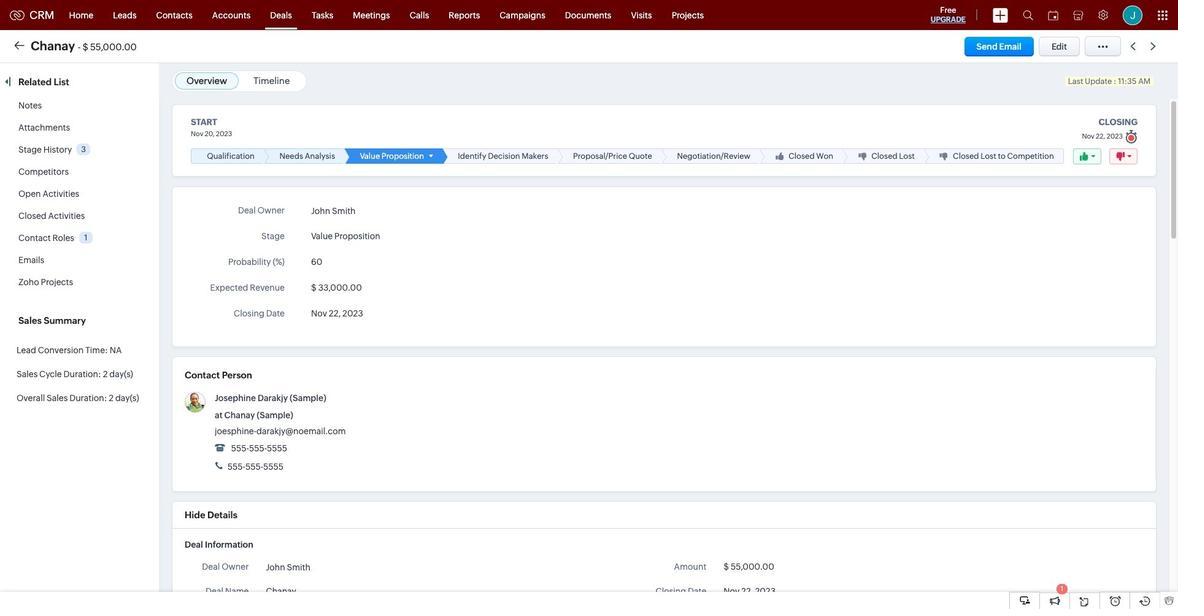 Task type: describe. For each thing, give the bounding box(es) containing it.
create menu element
[[985, 0, 1015, 30]]

logo image
[[10, 10, 25, 20]]

profile image
[[1123, 5, 1142, 25]]

create menu image
[[993, 8, 1008, 22]]

previous record image
[[1130, 42, 1136, 50]]



Task type: locate. For each thing, give the bounding box(es) containing it.
search element
[[1015, 0, 1041, 30]]

calendar image
[[1048, 10, 1058, 20]]

next record image
[[1150, 42, 1158, 50]]

profile element
[[1115, 0, 1150, 30]]

search image
[[1023, 10, 1033, 20]]



Task type: vqa. For each thing, say whether or not it's contained in the screenshot.
logo
yes



